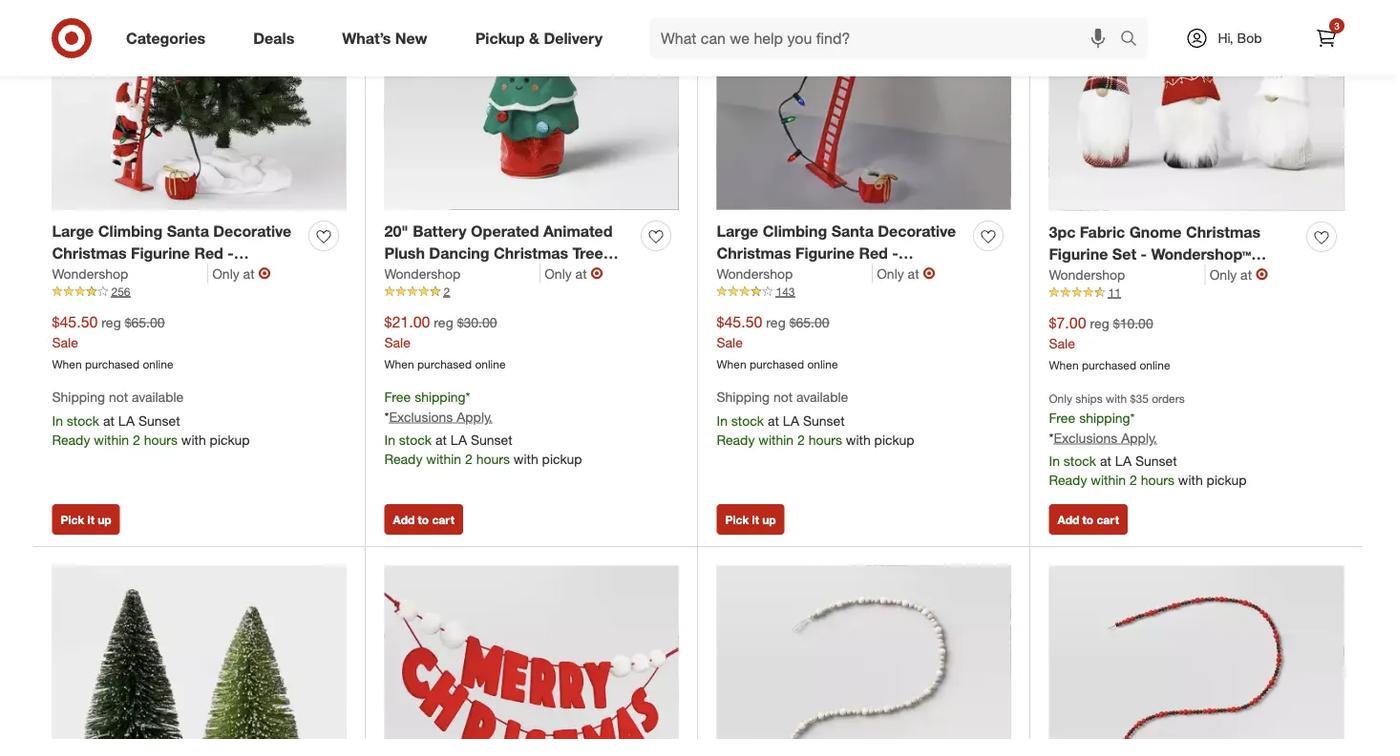 Task type: vqa. For each thing, say whether or not it's contained in the screenshot.
right not
yes



Task type: locate. For each thing, give the bounding box(es) containing it.
climbing up 143
[[763, 222, 827, 241]]

1 large climbing santa decorative christmas figurine red - wondershop™ link from the left
[[52, 221, 301, 284]]

wondershop™
[[1151, 245, 1251, 263], [52, 266, 152, 284], [469, 266, 569, 284], [717, 266, 817, 284]]

online down 256 link
[[143, 357, 173, 371]]

1 horizontal spatial exclusions
[[1054, 429, 1118, 446]]

large climbing santa decorative christmas figurine red - wondershop™ image
[[52, 0, 346, 210], [52, 0, 346, 210], [717, 0, 1011, 210], [717, 0, 1011, 210]]

christmas up 256
[[52, 244, 127, 263]]

add to cart
[[393, 512, 455, 527], [1058, 512, 1119, 527]]

2 pick it up button from the left
[[717, 504, 785, 535]]

0 vertical spatial free
[[384, 388, 411, 405]]

climbing for 256
[[98, 222, 163, 241]]

2 add to cart button from the left
[[1049, 504, 1128, 535]]

exclusions down $21.00 reg $30.00 sale when purchased online
[[389, 408, 453, 425]]

wondershop up 143
[[717, 265, 793, 282]]

wondershop link for 143
[[717, 264, 873, 283]]

figurine up white/red
[[1049, 245, 1108, 263]]

reg right $7.00
[[1090, 315, 1110, 332]]

cart for $21.00
[[432, 512, 455, 527]]

search
[[1112, 31, 1158, 49]]

wondershop down plush
[[384, 265, 461, 282]]

free down $21.00 reg $30.00 sale when purchased online
[[384, 388, 411, 405]]

wondershop link for 2
[[384, 264, 541, 283]]

1 horizontal spatial decorative
[[878, 222, 956, 241]]

1 add to cart button from the left
[[384, 504, 463, 535]]

1 horizontal spatial add to cart
[[1058, 512, 1119, 527]]

at inside free shipping * * exclusions apply. in stock at  la sunset ready within 2 hours with pickup
[[435, 431, 447, 448]]

wondershop link up 256
[[52, 264, 208, 283]]

-
[[228, 244, 234, 263], [892, 244, 899, 263], [1141, 245, 1147, 263], [459, 266, 465, 284]]

stock
[[67, 412, 99, 429], [731, 412, 764, 429], [399, 431, 432, 448], [1064, 452, 1097, 469]]

hours
[[144, 431, 178, 448], [809, 431, 842, 448], [476, 450, 510, 467], [1141, 471, 1175, 488]]

1 vertical spatial shipping
[[1079, 409, 1130, 426]]

sale for 256
[[52, 334, 78, 351]]

- down dancing
[[459, 266, 465, 284]]

decorative up 256 link
[[213, 222, 292, 241]]

purchased down $30.00
[[417, 357, 472, 371]]

$45.50 reg $65.00 sale when purchased online for 143
[[717, 313, 838, 371]]

wondershop link down dancing
[[384, 264, 541, 283]]

1 horizontal spatial $45.50 reg $65.00 sale when purchased online
[[717, 313, 838, 371]]

2 $45.50 reg $65.00 sale when purchased online from the left
[[717, 313, 838, 371]]

la
[[118, 412, 135, 429], [783, 412, 799, 429], [451, 431, 467, 448], [1115, 452, 1132, 469]]

1 horizontal spatial pick it up button
[[717, 504, 785, 535]]

figurine
[[131, 244, 190, 263], [796, 244, 855, 263], [1049, 245, 1108, 263]]

0 horizontal spatial to
[[418, 512, 429, 527]]

2 santa from the left
[[832, 222, 874, 241]]

1 cart from the left
[[432, 512, 455, 527]]

1 add to cart from the left
[[393, 512, 455, 527]]

143
[[776, 284, 795, 299]]

256
[[111, 284, 130, 299]]

0 horizontal spatial up
[[98, 512, 111, 527]]

1 horizontal spatial large
[[717, 222, 759, 241]]

wondershop up '11'
[[1049, 266, 1125, 283]]

1 up from the left
[[98, 512, 111, 527]]

not
[[109, 388, 128, 405], [774, 388, 793, 405]]

0 horizontal spatial cart
[[432, 512, 455, 527]]

online for 256
[[143, 357, 173, 371]]

$7.00
[[1049, 314, 1087, 332]]

figurine for 256
[[131, 244, 190, 263]]

2 decorative from the left
[[878, 222, 956, 241]]

only at ¬ for 2
[[545, 264, 603, 283]]

wondershop™ inside 3pc fabric gnome christmas figurine set - wondershop™ white/red
[[1151, 245, 1251, 263]]

only at ¬ down tree
[[545, 264, 603, 283]]

purchased for 11
[[1082, 358, 1137, 372]]

1 horizontal spatial available
[[797, 388, 848, 405]]

$45.50 reg $65.00 sale when purchased online down 256
[[52, 313, 173, 371]]

exclusions inside only ships with $35 orders free shipping * * exclusions apply. in stock at  la sunset ready within 2 hours with pickup
[[1054, 429, 1118, 446]]

apply. down $21.00 reg $30.00 sale when purchased online
[[457, 408, 493, 425]]

reg left $30.00
[[434, 314, 453, 331]]

1 horizontal spatial apply.
[[1122, 429, 1157, 446]]

christmas inside the 20" battery operated animated plush dancing christmas tree sculpture - wondershop™ green
[[494, 244, 568, 263]]

*
[[466, 388, 470, 405], [384, 408, 389, 425], [1130, 409, 1135, 426], [1049, 429, 1054, 446]]

1 $45.50 from the left
[[52, 313, 98, 331]]

¬ down tree
[[591, 264, 603, 283]]

1 large from the left
[[52, 222, 94, 241]]

$45.50 reg $65.00 sale when purchased online
[[52, 313, 173, 371], [717, 313, 838, 371]]

only at ¬ up 256 link
[[212, 264, 271, 283]]

online up orders on the right of page
[[1140, 358, 1171, 372]]

only for 2
[[545, 265, 572, 282]]

2 large climbing santa decorative christmas figurine red - wondershop™ link from the left
[[717, 221, 966, 284]]

apply.
[[457, 408, 493, 425], [1122, 429, 1157, 446]]

sculpture
[[384, 266, 455, 284]]

wondershop up 256
[[52, 265, 128, 282]]

256 link
[[52, 283, 346, 300]]

0 horizontal spatial add
[[393, 512, 415, 527]]

1 horizontal spatial cart
[[1097, 512, 1119, 527]]

1 horizontal spatial up
[[762, 512, 776, 527]]

1 horizontal spatial pick it up
[[725, 512, 776, 527]]

cart for $7.00
[[1097, 512, 1119, 527]]

pickup
[[475, 29, 525, 47]]

2 $65.00 from the left
[[790, 314, 830, 331]]

available
[[132, 388, 184, 405], [797, 388, 848, 405]]

0 horizontal spatial add to cart button
[[384, 504, 463, 535]]

large for 256
[[52, 222, 94, 241]]

pickup inside only ships with $35 orders free shipping * * exclusions apply. in stock at  la sunset ready within 2 hours with pickup
[[1207, 471, 1247, 488]]

apply. inside free shipping * * exclusions apply. in stock at  la sunset ready within 2 hours with pickup
[[457, 408, 493, 425]]

santa up 143 link
[[832, 222, 874, 241]]

11 link
[[1049, 284, 1344, 301]]

online down $30.00
[[475, 357, 506, 371]]

sale for 143
[[717, 334, 743, 351]]

2pc 6" decorative sisal christmas bottle brush tree set green - wondershop™ image
[[52, 566, 346, 739], [52, 566, 346, 739]]

fabric
[[1080, 223, 1125, 242]]

0 horizontal spatial pick it up button
[[52, 504, 120, 535]]

new
[[395, 29, 428, 47]]

santa for 256
[[167, 222, 209, 241]]

climbing up 256
[[98, 222, 163, 241]]

purchased
[[85, 357, 140, 371], [417, 357, 472, 371], [750, 357, 804, 371], [1082, 358, 1137, 372]]

add to cart button for $21.00
[[384, 504, 463, 535]]

sale inside $21.00 reg $30.00 sale when purchased online
[[384, 334, 411, 351]]

reg inside $7.00 reg $10.00 sale when purchased online
[[1090, 315, 1110, 332]]

at
[[243, 265, 255, 282], [576, 265, 587, 282], [908, 265, 919, 282], [1241, 266, 1252, 283], [103, 412, 114, 429], [768, 412, 779, 429], [435, 431, 447, 448], [1100, 452, 1112, 469]]

large climbing santa decorative christmas figurine red - wondershop™ link
[[52, 221, 301, 284], [717, 221, 966, 284]]

1 vertical spatial free
[[1049, 409, 1076, 426]]

2 large climbing santa decorative christmas figurine red - wondershop™ from the left
[[717, 222, 956, 284]]

only
[[212, 265, 239, 282], [545, 265, 572, 282], [877, 265, 904, 282], [1210, 266, 1237, 283], [1049, 391, 1073, 405]]

figurine up 256 link
[[131, 244, 190, 263]]

with inside free shipping * * exclusions apply. in stock at  la sunset ready within 2 hours with pickup
[[514, 450, 538, 467]]

pick it up for 143
[[725, 512, 776, 527]]

purchased down 256
[[85, 357, 140, 371]]

2 pick it up from the left
[[725, 512, 776, 527]]

0 vertical spatial apply.
[[457, 408, 493, 425]]

shipping down ships
[[1079, 409, 1130, 426]]

exclusions down ships
[[1054, 429, 1118, 446]]

climbing
[[98, 222, 163, 241], [763, 222, 827, 241]]

battery
[[413, 222, 467, 241]]

when inside $7.00 reg $10.00 sale when purchased online
[[1049, 358, 1079, 372]]

not for 256
[[109, 388, 128, 405]]

1 $45.50 reg $65.00 sale when purchased online from the left
[[52, 313, 173, 371]]

2 to from the left
[[1083, 512, 1094, 527]]

1 horizontal spatial pick
[[725, 512, 749, 527]]

1 horizontal spatial to
[[1083, 512, 1094, 527]]

when
[[52, 357, 82, 371], [384, 357, 414, 371], [717, 357, 747, 371], [1049, 358, 1079, 372]]

1 $65.00 from the left
[[125, 314, 165, 331]]

online inside $7.00 reg $10.00 sale when purchased online
[[1140, 358, 1171, 372]]

christmas
[[1186, 223, 1261, 242], [52, 244, 127, 263], [494, 244, 568, 263], [717, 244, 791, 263]]

1 horizontal spatial add
[[1058, 512, 1080, 527]]

0 vertical spatial exclusions
[[389, 408, 453, 425]]

1 horizontal spatial large climbing santa decorative christmas figurine red - wondershop™ link
[[717, 221, 966, 284]]

2 shipping not available in stock at  la sunset ready within 2 hours with pickup from the left
[[717, 388, 915, 448]]

0 horizontal spatial it
[[87, 512, 94, 527]]

1 horizontal spatial shipping not available in stock at  la sunset ready within 2 hours with pickup
[[717, 388, 915, 448]]

$45.50 for 256
[[52, 313, 98, 331]]

1 to from the left
[[418, 512, 429, 527]]

online down 143 link
[[807, 357, 838, 371]]

purchased down 143
[[750, 357, 804, 371]]

wondershop link down set
[[1049, 265, 1206, 284]]

reg
[[102, 314, 121, 331], [434, 314, 453, 331], [766, 314, 786, 331], [1090, 315, 1110, 332]]

6' wood bead decorative christmas garland red - wondershop™ image
[[1049, 566, 1344, 739], [1049, 566, 1344, 739]]

¬ for 11
[[1256, 265, 1269, 284]]

2 horizontal spatial figurine
[[1049, 245, 1108, 263]]

0 horizontal spatial $45.50 reg $65.00 sale when purchased online
[[52, 313, 173, 371]]

pickup
[[210, 431, 250, 448], [875, 431, 915, 448], [542, 450, 582, 467], [1207, 471, 1247, 488]]

exclusions apply. link down ships
[[1054, 429, 1157, 446]]

2 $45.50 from the left
[[717, 313, 763, 331]]

online for 2
[[475, 357, 506, 371]]

exclusions apply. link down $21.00 reg $30.00 sale when purchased online
[[389, 408, 493, 425]]

0 horizontal spatial figurine
[[131, 244, 190, 263]]

$45.50
[[52, 313, 98, 331], [717, 313, 763, 331]]

add
[[393, 512, 415, 527], [1058, 512, 1080, 527]]

0 horizontal spatial not
[[109, 388, 128, 405]]

santa
[[167, 222, 209, 241], [832, 222, 874, 241]]

1 pick from the left
[[61, 512, 84, 527]]

shipping not available in stock at  la sunset ready within 2 hours with pickup
[[52, 388, 250, 448], [717, 388, 915, 448]]

bob
[[1238, 30, 1262, 46]]

only up "11" link
[[1210, 266, 1237, 283]]

1 horizontal spatial figurine
[[796, 244, 855, 263]]

0 horizontal spatial shipping not available in stock at  la sunset ready within 2 hours with pickup
[[52, 388, 250, 448]]

- inside 3pc fabric gnome christmas figurine set - wondershop™ white/red
[[1141, 245, 1147, 263]]

1 not from the left
[[109, 388, 128, 405]]

- right set
[[1141, 245, 1147, 263]]

in inside free shipping * * exclusions apply. in stock at  la sunset ready within 2 hours with pickup
[[384, 431, 395, 448]]

&
[[529, 29, 540, 47]]

reg down 256
[[102, 314, 121, 331]]

0 horizontal spatial pick
[[61, 512, 84, 527]]

pick it up button
[[52, 504, 120, 535], [717, 504, 785, 535]]

1 it from the left
[[87, 512, 94, 527]]

online
[[143, 357, 173, 371], [475, 357, 506, 371], [807, 357, 838, 371], [1140, 358, 1171, 372]]

pick
[[61, 512, 84, 527], [725, 512, 749, 527]]

1 santa from the left
[[167, 222, 209, 241]]

pick it up
[[61, 512, 111, 527], [725, 512, 776, 527]]

¬ up 143 link
[[923, 264, 936, 283]]

20" battery operated animated plush dancing christmas tree sculpture - wondershop™ green
[[384, 222, 618, 284]]

1 pick it up button from the left
[[52, 504, 120, 535]]

exclusions
[[389, 408, 453, 425], [1054, 429, 1118, 446]]

shipping
[[415, 388, 466, 405], [1079, 409, 1130, 426]]

to
[[418, 512, 429, 527], [1083, 512, 1094, 527]]

1 add from the left
[[393, 512, 415, 527]]

sale inside $7.00 reg $10.00 sale when purchased online
[[1049, 335, 1075, 352]]

1 horizontal spatial $45.50
[[717, 313, 763, 331]]

2 climbing from the left
[[763, 222, 827, 241]]

only left ships
[[1049, 391, 1073, 405]]

3pc fabric gnome christmas figurine set - wondershop™ white/red link
[[1049, 222, 1299, 285]]

0 horizontal spatial decorative
[[213, 222, 292, 241]]

wondershop link
[[52, 264, 208, 283], [384, 264, 541, 283], [717, 264, 873, 283], [1049, 265, 1206, 284]]

large climbing santa decorative christmas figurine red - wondershop™
[[52, 222, 292, 284], [717, 222, 956, 284]]

6' wood bead decorative christmas garland white/cream - wondershop™ image
[[717, 566, 1011, 739], [717, 566, 1011, 739]]

in inside only ships with $35 orders free shipping * * exclusions apply. in stock at  la sunset ready within 2 hours with pickup
[[1049, 452, 1060, 469]]

¬
[[258, 264, 271, 283], [591, 264, 603, 283], [923, 264, 936, 283], [1256, 265, 1269, 284]]

christmas up "11" link
[[1186, 223, 1261, 242]]

1 large climbing santa decorative christmas figurine red - wondershop™ from the left
[[52, 222, 292, 284]]

2 large from the left
[[717, 222, 759, 241]]

hours inside free shipping * * exclusions apply. in stock at  la sunset ready within 2 hours with pickup
[[476, 450, 510, 467]]

wondershop link up 143
[[717, 264, 873, 283]]

up
[[98, 512, 111, 527], [762, 512, 776, 527]]

red
[[194, 244, 223, 263], [859, 244, 888, 263]]

0 horizontal spatial red
[[194, 244, 223, 263]]

$45.50 reg $65.00 sale when purchased online for 256
[[52, 313, 173, 371]]

online inside $21.00 reg $30.00 sale when purchased online
[[475, 357, 506, 371]]

1 horizontal spatial $65.00
[[790, 314, 830, 331]]

0 horizontal spatial shipping
[[415, 388, 466, 405]]

it
[[87, 512, 94, 527], [752, 512, 759, 527]]

only at ¬ up "11" link
[[1210, 265, 1269, 284]]

purchased for 143
[[750, 357, 804, 371]]

add to cart button
[[384, 504, 463, 535], [1049, 504, 1128, 535]]

1 horizontal spatial santa
[[832, 222, 874, 241]]

christmas down operated
[[494, 244, 568, 263]]

purchased up ships
[[1082, 358, 1137, 372]]

2 pick from the left
[[725, 512, 749, 527]]

in
[[52, 412, 63, 429], [717, 412, 728, 429], [384, 431, 395, 448], [1049, 452, 1060, 469]]

apply. down $35 on the right bottom of page
[[1122, 429, 1157, 446]]

2
[[444, 284, 450, 299], [133, 431, 140, 448], [798, 431, 805, 448], [465, 450, 473, 467], [1130, 471, 1137, 488]]

¬ up 256 link
[[258, 264, 271, 283]]

¬ for 143
[[923, 264, 936, 283]]

1 horizontal spatial shipping
[[1079, 409, 1130, 426]]

decorative
[[213, 222, 292, 241], [878, 222, 956, 241]]

2 add from the left
[[1058, 512, 1080, 527]]

What can we help you find? suggestions appear below search field
[[650, 17, 1125, 59]]

shipping
[[52, 388, 105, 405], [717, 388, 770, 405]]

figurine inside 3pc fabric gnome christmas figurine set - wondershop™ white/red
[[1049, 245, 1108, 263]]

with
[[1106, 391, 1127, 405], [181, 431, 206, 448], [846, 431, 871, 448], [514, 450, 538, 467], [1178, 471, 1203, 488]]

1 available from the left
[[132, 388, 184, 405]]

wondershop
[[52, 265, 128, 282], [384, 265, 461, 282], [717, 265, 793, 282], [1049, 266, 1125, 283]]

2 not from the left
[[774, 388, 793, 405]]

3' fabric 'merry christmas' with pom poms decorative wall garland red - wondershop™ image
[[384, 566, 679, 739], [384, 566, 679, 739]]

christmas inside 3pc fabric gnome christmas figurine set - wondershop™ white/red
[[1186, 223, 1261, 242]]

sale for 11
[[1049, 335, 1075, 352]]

0 horizontal spatial santa
[[167, 222, 209, 241]]

free inside free shipping * * exclusions apply. in stock at  la sunset ready within 2 hours with pickup
[[384, 388, 411, 405]]

purchased for 256
[[85, 357, 140, 371]]

1 horizontal spatial add to cart button
[[1049, 504, 1128, 535]]

2 cart from the left
[[1097, 512, 1119, 527]]

0 horizontal spatial large
[[52, 222, 94, 241]]

0 horizontal spatial pick it up
[[61, 512, 111, 527]]

free
[[384, 388, 411, 405], [1049, 409, 1076, 426]]

red for 143
[[859, 244, 888, 263]]

0 vertical spatial shipping
[[415, 388, 466, 405]]

figurine for 143
[[796, 244, 855, 263]]

animated
[[543, 222, 613, 241]]

what's new
[[342, 29, 428, 47]]

1 shipping not available in stock at  la sunset ready within 2 hours with pickup from the left
[[52, 388, 250, 448]]

1 horizontal spatial red
[[859, 244, 888, 263]]

1 red from the left
[[194, 244, 223, 263]]

when for 2
[[384, 357, 414, 371]]

when inside $21.00 reg $30.00 sale when purchased online
[[384, 357, 414, 371]]

1 horizontal spatial not
[[774, 388, 793, 405]]

2 up from the left
[[762, 512, 776, 527]]

free down $7.00 reg $10.00 sale when purchased online
[[1049, 409, 1076, 426]]

red up 143 link
[[859, 244, 888, 263]]

0 horizontal spatial apply.
[[457, 408, 493, 425]]

only at ¬ up 143 link
[[877, 264, 936, 283]]

$65.00 down 143
[[790, 314, 830, 331]]

sunset
[[138, 412, 180, 429], [803, 412, 845, 429], [471, 431, 513, 448], [1136, 452, 1177, 469]]

0 horizontal spatial large climbing santa decorative christmas figurine red - wondershop™ link
[[52, 221, 301, 284]]

20"
[[384, 222, 409, 241]]

2 inside free shipping * * exclusions apply. in stock at  la sunset ready within 2 hours with pickup
[[465, 450, 473, 467]]

2 add to cart from the left
[[1058, 512, 1119, 527]]

¬ up "11" link
[[1256, 265, 1269, 284]]

0 horizontal spatial free
[[384, 388, 411, 405]]

christmas up 143
[[717, 244, 791, 263]]

deals link
[[237, 17, 318, 59]]

1 vertical spatial exclusions
[[1054, 429, 1118, 446]]

ready
[[52, 431, 90, 448], [717, 431, 755, 448], [384, 450, 423, 467], [1049, 471, 1087, 488]]

1 horizontal spatial free
[[1049, 409, 1076, 426]]

1 decorative from the left
[[213, 222, 292, 241]]

$30.00
[[457, 314, 497, 331]]

0 horizontal spatial available
[[132, 388, 184, 405]]

1 pick it up from the left
[[61, 512, 111, 527]]

1 climbing from the left
[[98, 222, 163, 241]]

0 horizontal spatial $45.50
[[52, 313, 98, 331]]

cart
[[432, 512, 455, 527], [1097, 512, 1119, 527]]

1 horizontal spatial large climbing santa decorative christmas figurine red - wondershop™
[[717, 222, 956, 284]]

only up 256 link
[[212, 265, 239, 282]]

only up 143 link
[[877, 265, 904, 282]]

orders
[[1152, 391, 1185, 405]]

1 shipping from the left
[[52, 388, 105, 405]]

red up 256 link
[[194, 244, 223, 263]]

0 vertical spatial exclusions apply. link
[[389, 408, 493, 425]]

decorative up 143 link
[[878, 222, 956, 241]]

2 available from the left
[[797, 388, 848, 405]]

green
[[573, 266, 618, 284]]

wondershop link for 11
[[1049, 265, 1206, 284]]

stock inside free shipping * * exclusions apply. in stock at  la sunset ready within 2 hours with pickup
[[399, 431, 432, 448]]

only up 2 link
[[545, 265, 572, 282]]

reg inside $21.00 reg $30.00 sale when purchased online
[[434, 314, 453, 331]]

1 horizontal spatial it
[[752, 512, 759, 527]]

2 link
[[384, 283, 679, 300]]

within
[[94, 431, 129, 448], [759, 431, 794, 448], [426, 450, 461, 467], [1091, 471, 1126, 488]]

only inside only ships with $35 orders free shipping * * exclusions apply. in stock at  la sunset ready within 2 hours with pickup
[[1049, 391, 1073, 405]]

wondershop for 256
[[52, 265, 128, 282]]

0 horizontal spatial shipping
[[52, 388, 105, 405]]

0 horizontal spatial exclusions apply. link
[[389, 408, 493, 425]]

2 shipping from the left
[[717, 388, 770, 405]]

0 horizontal spatial climbing
[[98, 222, 163, 241]]

shipping inside only ships with $35 orders free shipping * * exclusions apply. in stock at  la sunset ready within 2 hours with pickup
[[1079, 409, 1130, 426]]

2 it from the left
[[752, 512, 759, 527]]

shipping down $21.00 reg $30.00 sale when purchased online
[[415, 388, 466, 405]]

$65.00
[[125, 314, 165, 331], [790, 314, 830, 331]]

0 horizontal spatial exclusions
[[389, 408, 453, 425]]

3pc fabric gnome christmas figurine set - wondershop™ white/red image
[[1049, 0, 1344, 211], [1049, 0, 1344, 211]]

1 horizontal spatial shipping
[[717, 388, 770, 405]]

sale
[[52, 334, 78, 351], [384, 334, 411, 351], [717, 334, 743, 351], [1049, 335, 1075, 352]]

2 red from the left
[[859, 244, 888, 263]]

santa up 256 link
[[167, 222, 209, 241]]

0 horizontal spatial large climbing santa decorative christmas figurine red - wondershop™
[[52, 222, 292, 284]]

1 horizontal spatial climbing
[[763, 222, 827, 241]]

$45.50 reg $65.00 sale when purchased online down 143
[[717, 313, 838, 371]]

1 vertical spatial exclusions apply. link
[[1054, 429, 1157, 446]]

reg down 143
[[766, 314, 786, 331]]

reg for 2
[[434, 314, 453, 331]]

purchased inside $7.00 reg $10.00 sale when purchased online
[[1082, 358, 1137, 372]]

figurine up 143 link
[[796, 244, 855, 263]]

purchased inside $21.00 reg $30.00 sale when purchased online
[[417, 357, 472, 371]]

0 horizontal spatial add to cart
[[393, 512, 455, 527]]

exclusions inside free shipping * * exclusions apply. in stock at  la sunset ready within 2 hours with pickup
[[389, 408, 453, 425]]

1 vertical spatial apply.
[[1122, 429, 1157, 446]]

20" battery operated animated plush dancing christmas tree sculpture - wondershop™ green image
[[384, 0, 679, 210], [384, 0, 679, 210]]

0 horizontal spatial $65.00
[[125, 314, 165, 331]]

$65.00 down 256
[[125, 314, 165, 331]]



Task type: describe. For each thing, give the bounding box(es) containing it.
add to cart button for $7.00
[[1049, 504, 1128, 535]]

large climbing santa decorative christmas figurine red - wondershop™ for 143
[[717, 222, 956, 284]]

up for 256
[[98, 512, 111, 527]]

2 inside only ships with $35 orders free shipping * * exclusions apply. in stock at  la sunset ready within 2 hours with pickup
[[1130, 471, 1137, 488]]

shipping for 256
[[52, 388, 105, 405]]

when for 11
[[1049, 358, 1079, 372]]

what's
[[342, 29, 391, 47]]

sale for 2
[[384, 334, 411, 351]]

¬ for 256
[[258, 264, 271, 283]]

- up 143 link
[[892, 244, 899, 263]]

shipping inside free shipping * * exclusions apply. in stock at  la sunset ready within 2 hours with pickup
[[415, 388, 466, 405]]

not for 143
[[774, 388, 793, 405]]

$7.00 reg $10.00 sale when purchased online
[[1049, 314, 1171, 372]]

$21.00 reg $30.00 sale when purchased online
[[384, 313, 506, 371]]

sunset inside free shipping * * exclusions apply. in stock at  la sunset ready within 2 hours with pickup
[[471, 431, 513, 448]]

climbing for 143
[[763, 222, 827, 241]]

apply. inside only ships with $35 orders free shipping * * exclusions apply. in stock at  la sunset ready within 2 hours with pickup
[[1122, 429, 1157, 446]]

pick it up button for 256
[[52, 504, 120, 535]]

hi, bob
[[1218, 30, 1262, 46]]

reg for 256
[[102, 314, 121, 331]]

wondershop link for 256
[[52, 264, 208, 283]]

ready inside only ships with $35 orders free shipping * * exclusions apply. in stock at  la sunset ready within 2 hours with pickup
[[1049, 471, 1087, 488]]

set
[[1113, 245, 1137, 263]]

only for 256
[[212, 265, 239, 282]]

pickup inside free shipping * * exclusions apply. in stock at  la sunset ready within 2 hours with pickup
[[542, 450, 582, 467]]

operated
[[471, 222, 539, 241]]

only at ¬ for 256
[[212, 264, 271, 283]]

1 horizontal spatial exclusions apply. link
[[1054, 429, 1157, 446]]

hi,
[[1218, 30, 1234, 46]]

it for 256
[[87, 512, 94, 527]]

red for 256
[[194, 244, 223, 263]]

decorative for 256
[[213, 222, 292, 241]]

add for $7.00
[[1058, 512, 1080, 527]]

deals
[[253, 29, 294, 47]]

reg for 143
[[766, 314, 786, 331]]

pick for 143
[[725, 512, 749, 527]]

3pc fabric gnome christmas figurine set - wondershop™ white/red
[[1049, 223, 1261, 285]]

11
[[1108, 285, 1121, 300]]

la inside only ships with $35 orders free shipping * * exclusions apply. in stock at  la sunset ready within 2 hours with pickup
[[1115, 452, 1132, 469]]

categories link
[[110, 17, 229, 59]]

wondershop for 11
[[1049, 266, 1125, 283]]

santa for 143
[[832, 222, 874, 241]]

pickup & delivery link
[[459, 17, 627, 59]]

only at ¬ for 143
[[877, 264, 936, 283]]

decorative for 143
[[878, 222, 956, 241]]

$21.00
[[384, 313, 430, 331]]

ready inside free shipping * * exclusions apply. in stock at  la sunset ready within 2 hours with pickup
[[384, 450, 423, 467]]

large climbing santa decorative christmas figurine red - wondershop™ link for 256
[[52, 221, 301, 284]]

online for 143
[[807, 357, 838, 371]]

when for 143
[[717, 357, 747, 371]]

what's new link
[[326, 17, 451, 59]]

143 link
[[717, 283, 1011, 300]]

purchased for 2
[[417, 357, 472, 371]]

20" battery operated animated plush dancing christmas tree sculpture - wondershop™ green link
[[384, 221, 634, 284]]

only for 143
[[877, 265, 904, 282]]

up for 143
[[762, 512, 776, 527]]

delivery
[[544, 29, 603, 47]]

when for 256
[[52, 357, 82, 371]]

$10.00
[[1113, 315, 1154, 332]]

to for $21.00
[[418, 512, 429, 527]]

white/red
[[1049, 267, 1126, 285]]

- up 256 link
[[228, 244, 234, 263]]

stock inside only ships with $35 orders free shipping * * exclusions apply. in stock at  la sunset ready within 2 hours with pickup
[[1064, 452, 1097, 469]]

gnome
[[1130, 223, 1182, 242]]

3
[[1335, 20, 1340, 32]]

add for $21.00
[[393, 512, 415, 527]]

dancing
[[429, 244, 490, 263]]

- inside the 20" battery operated animated plush dancing christmas tree sculpture - wondershop™ green
[[459, 266, 465, 284]]

pick for 256
[[61, 512, 84, 527]]

wondershop for 2
[[384, 265, 461, 282]]

large for 143
[[717, 222, 759, 241]]

reg for 11
[[1090, 315, 1110, 332]]

it for 143
[[752, 512, 759, 527]]

¬ for 2
[[591, 264, 603, 283]]

pickup & delivery
[[475, 29, 603, 47]]

sunset inside only ships with $35 orders free shipping * * exclusions apply. in stock at  la sunset ready within 2 hours with pickup
[[1136, 452, 1177, 469]]

large climbing santa decorative christmas figurine red - wondershop™ for 256
[[52, 222, 292, 284]]

$65.00 for 143
[[790, 314, 830, 331]]

tree
[[573, 244, 603, 263]]

shipping not available in stock at  la sunset ready within 2 hours with pickup for 143
[[717, 388, 915, 448]]

pick it up for 256
[[61, 512, 111, 527]]

online for 11
[[1140, 358, 1171, 372]]

search button
[[1112, 17, 1158, 63]]

within inside only ships with $35 orders free shipping * * exclusions apply. in stock at  la sunset ready within 2 hours with pickup
[[1091, 471, 1126, 488]]

plush
[[384, 244, 425, 263]]

$35
[[1131, 391, 1149, 405]]

wondershop™ inside the 20" battery operated animated plush dancing christmas tree sculpture - wondershop™ green
[[469, 266, 569, 284]]

pick it up button for 143
[[717, 504, 785, 535]]

la inside free shipping * * exclusions apply. in stock at  la sunset ready within 2 hours with pickup
[[451, 431, 467, 448]]

add to cart for $21.00
[[393, 512, 455, 527]]

3 link
[[1306, 17, 1348, 59]]

to for $7.00
[[1083, 512, 1094, 527]]

add to cart for $7.00
[[1058, 512, 1119, 527]]

free inside only ships with $35 orders free shipping * * exclusions apply. in stock at  la sunset ready within 2 hours with pickup
[[1049, 409, 1076, 426]]

categories
[[126, 29, 206, 47]]

only at ¬ for 11
[[1210, 265, 1269, 284]]

$45.50 for 143
[[717, 313, 763, 331]]

free shipping * * exclusions apply. in stock at  la sunset ready within 2 hours with pickup
[[384, 388, 582, 467]]

shipping for 143
[[717, 388, 770, 405]]

$65.00 for 256
[[125, 314, 165, 331]]

available for 256
[[132, 388, 184, 405]]

ships
[[1076, 391, 1103, 405]]

at inside only ships with $35 orders free shipping * * exclusions apply. in stock at  la sunset ready within 2 hours with pickup
[[1100, 452, 1112, 469]]

hours inside only ships with $35 orders free shipping * * exclusions apply. in stock at  la sunset ready within 2 hours with pickup
[[1141, 471, 1175, 488]]

shipping not available in stock at  la sunset ready within 2 hours with pickup for 256
[[52, 388, 250, 448]]

only ships with $35 orders free shipping * * exclusions apply. in stock at  la sunset ready within 2 hours with pickup
[[1049, 391, 1247, 488]]

available for 143
[[797, 388, 848, 405]]

within inside free shipping * * exclusions apply. in stock at  la sunset ready within 2 hours with pickup
[[426, 450, 461, 467]]

3pc
[[1049, 223, 1076, 242]]

only for 11
[[1210, 266, 1237, 283]]

wondershop for 143
[[717, 265, 793, 282]]

large climbing santa decorative christmas figurine red - wondershop™ link for 143
[[717, 221, 966, 284]]



